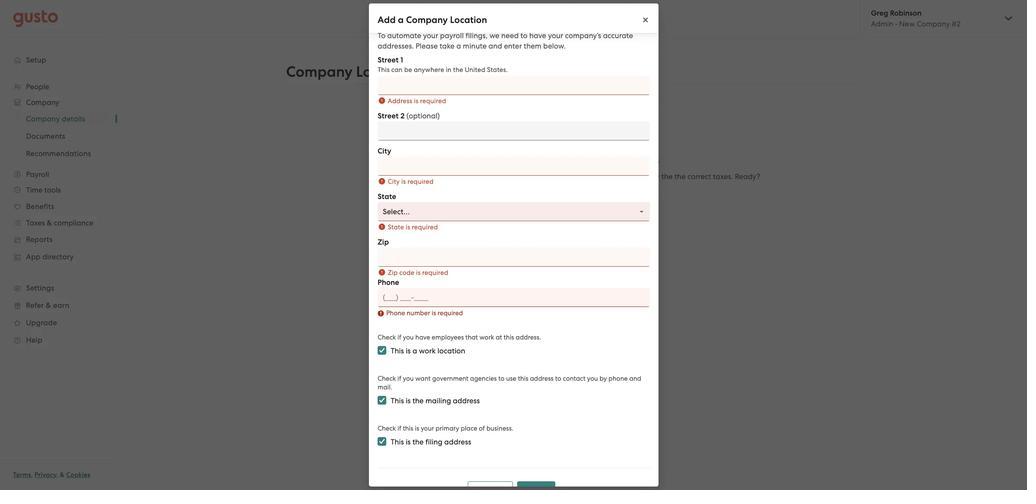Task type: describe. For each thing, give the bounding box(es) containing it.
this is the filing address
[[391, 438, 471, 446]]

contact
[[563, 375, 586, 383]]

start.
[[572, 182, 589, 191]]

check if this is your primary place of business.
[[378, 425, 513, 432]]

company for add your company addresses
[[542, 152, 598, 167]]

check if you want government agencies to use this address to contact you by phone and mail.
[[378, 375, 641, 391]]

where
[[407, 172, 428, 181]]

privacy link
[[35, 471, 56, 479]]

addresses
[[601, 152, 660, 167]]

so
[[515, 172, 523, 181]]

this inside street 1 this can be anywhere in the united states.
[[378, 66, 390, 74]]

accurate
[[603, 31, 633, 40]]

This is the mailing address checkbox
[[378, 396, 386, 405]]

home image
[[13, 10, 58, 27]]

zip code is required
[[388, 269, 449, 277]]

city for city
[[378, 147, 391, 156]]

you for a
[[403, 334, 414, 341]]

city is required
[[388, 178, 434, 186]]

zip for zip
[[378, 238, 389, 247]]

let's
[[556, 182, 570, 191]]

city for city is required
[[388, 178, 400, 186]]

a up want
[[412, 347, 417, 355]]

This is the filing address checkbox
[[378, 437, 386, 446]]

1 , from the left
[[31, 471, 33, 479]]

check for this is the mailing address
[[378, 375, 396, 383]]

we inside the to automate your payroll filings, we need to have your company's accurate addresses. please take a minute and enter them below.
[[489, 31, 499, 40]]

taxes.
[[713, 172, 733, 181]]

enter
[[504, 42, 522, 50]]

street for 1
[[378, 56, 399, 65]]

the right pay on the right top of page
[[662, 172, 673, 181]]

you left by
[[587, 375, 598, 383]]

the left 'mailing'
[[412, 396, 424, 405]]

2 horizontal spatial to
[[555, 375, 561, 383]]

state for state
[[378, 192, 396, 201]]

2 , from the left
[[56, 471, 58, 479]]

tell
[[384, 172, 396, 181]]

code
[[400, 269, 415, 277]]

terms link
[[13, 471, 31, 479]]

number
[[407, 309, 430, 317]]

location inside dialog
[[450, 14, 487, 26]]

address for this is the filing address
[[444, 438, 471, 446]]

street 1 this can be anywhere in the united states.
[[378, 56, 508, 74]]

state for state is required
[[388, 223, 404, 231]]

please
[[416, 42, 438, 50]]

required for state is required
[[412, 223, 438, 231]]

and inside the to automate your payroll filings, we need to have your company's accurate addresses. please take a minute and enter them below.
[[489, 42, 502, 50]]

Zip field
[[378, 248, 650, 267]]

at
[[496, 334, 502, 341]]

add a location
[[551, 196, 604, 205]]

add company location dialog
[[369, 3, 659, 490]]

that
[[465, 334, 478, 341]]

to automate your payroll filings, we need to have your company's accurate addresses. please take a minute and enter them below.
[[378, 31, 633, 50]]

&
[[60, 471, 65, 479]]

Street 1 field
[[378, 76, 650, 95]]

cookies
[[66, 471, 90, 479]]

united
[[465, 66, 485, 74]]

phone for phone
[[378, 278, 399, 287]]

addresses.
[[378, 42, 414, 50]]

the inside street 1 this can be anywhere in the united states.
[[453, 66, 463, 74]]

terms , privacy , & cookies
[[13, 471, 90, 479]]

employees
[[432, 334, 464, 341]]

a inside button
[[568, 196, 572, 205]]

this is the mailing address
[[391, 396, 480, 405]]

1
[[400, 56, 403, 65]]

zip for zip code is required
[[388, 269, 398, 277]]

City field
[[378, 157, 650, 176]]

below.
[[543, 42, 566, 50]]

company's
[[565, 31, 601, 40]]

have inside the to automate your payroll filings, we need to have your company's accurate addresses. please take a minute and enter them below.
[[529, 31, 546, 40]]

phone number is required
[[386, 309, 463, 317]]

them
[[524, 42, 542, 50]]

2
[[400, 111, 405, 121]]

add a location button
[[541, 196, 604, 206]]

check for this is the filing address
[[378, 425, 396, 432]]

you for the
[[403, 375, 414, 383]]

terms
[[13, 471, 31, 479]]

forms
[[610, 172, 630, 181]]

pay
[[647, 172, 660, 181]]

This is a work location checkbox
[[378, 346, 386, 355]]

this is a work location
[[391, 347, 465, 355]]

states.
[[487, 66, 508, 74]]

state is required
[[388, 223, 438, 231]]

(optional)
[[406, 111, 440, 120]]

by
[[600, 375, 607, 383]]

required for address is required
[[420, 97, 446, 105]]



Task type: locate. For each thing, give the bounding box(es) containing it.
this right the at
[[504, 334, 514, 341]]

filings,
[[466, 31, 488, 40]]

2 horizontal spatial company
[[542, 152, 598, 167]]

this for address
[[518, 375, 528, 383]]

and left pay on the right top of page
[[631, 172, 645, 181]]

1 vertical spatial city
[[388, 178, 400, 186]]

this right 'this is the filing address' checkbox
[[391, 438, 404, 446]]

be
[[404, 66, 412, 74]]

to inside the to automate your payroll filings, we need to have your company's accurate addresses. please take a minute and enter them below.
[[521, 31, 528, 40]]

if up "this is a work location"
[[397, 334, 401, 341]]

,
[[31, 471, 33, 479], [56, 471, 58, 479]]

agencies
[[470, 375, 497, 383]]

correct
[[688, 172, 712, 181]]

can inside street 1 this can be anywhere in the united states.
[[391, 66, 403, 74]]

company for add a company location
[[406, 14, 448, 26]]

company
[[406, 14, 448, 26], [286, 63, 353, 81], [542, 152, 598, 167]]

1 horizontal spatial this
[[504, 334, 514, 341]]

and right phone
[[629, 375, 641, 383]]

0 horizontal spatial this
[[403, 425, 413, 432]]

of
[[479, 425, 485, 432]]

company
[[447, 172, 479, 181]]

we left need
[[489, 31, 499, 40]]

1 check from the top
[[378, 334, 396, 341]]

this right this is the mailing address checkbox
[[391, 396, 404, 405]]

a right take
[[456, 42, 461, 50]]

phone
[[609, 375, 628, 383]]

0 horizontal spatial location
[[450, 14, 487, 26]]

dialog main content element
[[369, 30, 659, 490]]

city left where at the left
[[388, 178, 400, 186]]

is
[[414, 97, 419, 105], [481, 172, 485, 181], [402, 178, 406, 186], [406, 223, 410, 231], [416, 269, 421, 277], [432, 309, 436, 317], [406, 347, 411, 355], [406, 396, 411, 405], [415, 425, 419, 432], [406, 438, 411, 446]]

and inside tell us where your company is located so we can properly file your forms and pay the the correct taxes. ready? let's start.
[[631, 172, 645, 181]]

privacy
[[35, 471, 56, 479]]

2 vertical spatial add
[[551, 196, 566, 205]]

address is required
[[388, 97, 446, 105]]

phone left number
[[386, 309, 405, 317]]

this right this is a work location checkbox
[[391, 347, 404, 355]]

2 vertical spatial this
[[403, 425, 413, 432]]

your right where at the left
[[430, 172, 445, 181]]

0 vertical spatial address
[[530, 375, 554, 383]]

location inside button
[[574, 196, 604, 205]]

company addresses image
[[556, 109, 589, 141]]

zip
[[378, 238, 389, 247], [388, 269, 398, 277]]

add a company location
[[378, 14, 487, 26]]

location
[[450, 14, 487, 26], [574, 196, 604, 205]]

can
[[391, 66, 403, 74], [536, 172, 549, 181]]

if for this is a work location
[[397, 334, 401, 341]]

street 2 (optional)
[[378, 111, 440, 121]]

1 horizontal spatial can
[[536, 172, 549, 181]]

work left location
[[419, 347, 436, 355]]

0 vertical spatial work
[[480, 334, 494, 341]]

1 horizontal spatial work
[[480, 334, 494, 341]]

location up filings,
[[450, 14, 487, 26]]

add
[[378, 14, 396, 26], [485, 152, 510, 167], [551, 196, 566, 205]]

1 horizontal spatial to
[[521, 31, 528, 40]]

this for this is the filing address
[[391, 438, 404, 446]]

to
[[521, 31, 528, 40], [498, 375, 505, 383], [555, 375, 561, 383]]

cookies button
[[66, 470, 90, 480]]

this for location
[[504, 334, 514, 341]]

Street 2 field
[[378, 121, 650, 141]]

2 vertical spatial and
[[629, 375, 641, 383]]

primary
[[436, 425, 459, 432]]

1 vertical spatial can
[[536, 172, 549, 181]]

1 vertical spatial zip
[[388, 269, 398, 277]]

tell us where your company is located so we can properly file your forms and pay the the correct taxes. ready? let's start.
[[384, 172, 761, 191]]

0 vertical spatial location
[[450, 14, 487, 26]]

1 vertical spatial check
[[378, 375, 396, 383]]

add for add a location
[[551, 196, 566, 205]]

0 vertical spatial can
[[391, 66, 403, 74]]

the right in
[[453, 66, 463, 74]]

a down let's
[[568, 196, 572, 205]]

2 vertical spatial if
[[397, 425, 401, 432]]

if for this is the mailing address
[[397, 375, 401, 383]]

2 street from the top
[[378, 111, 399, 121]]

if inside "check if you want government agencies to use this address to contact you by phone and mail."
[[397, 375, 401, 383]]

this up this is the filing address
[[403, 425, 413, 432]]

0 vertical spatial state
[[378, 192, 396, 201]]

add your company addresses
[[485, 152, 660, 167]]

city
[[378, 147, 391, 156], [388, 178, 400, 186]]

government
[[432, 375, 469, 383]]

payroll
[[440, 31, 464, 40]]

1 street from the top
[[378, 56, 399, 65]]

0 horizontal spatial ,
[[31, 471, 33, 479]]

1 horizontal spatial location
[[574, 196, 604, 205]]

2 horizontal spatial add
[[551, 196, 566, 205]]

filing
[[426, 438, 442, 446]]

this right use
[[518, 375, 528, 383]]

this for this is the mailing address
[[391, 396, 404, 405]]

address.
[[516, 334, 541, 341]]

check up 'this is the filing address' checkbox
[[378, 425, 396, 432]]

1 vertical spatial address
[[453, 396, 480, 405]]

the left "correct"
[[675, 172, 686, 181]]

located
[[487, 172, 513, 181]]

address for this is the mailing address
[[453, 396, 480, 405]]

check
[[378, 334, 396, 341], [378, 375, 396, 383], [378, 425, 396, 432]]

0 horizontal spatial company
[[286, 63, 353, 81]]

we
[[489, 31, 499, 40], [524, 172, 534, 181]]

if up this is the filing address
[[397, 425, 401, 432]]

zip down the state is required
[[378, 238, 389, 247]]

want
[[415, 375, 431, 383]]

0 vertical spatial add
[[378, 14, 396, 26]]

1 vertical spatial this
[[518, 375, 528, 383]]

locations
[[356, 63, 421, 81]]

a inside the to automate your payroll filings, we need to have your company's accurate addresses. please take a minute and enter them below.
[[456, 42, 461, 50]]

your up below.
[[548, 31, 563, 40]]

1 vertical spatial and
[[631, 172, 645, 181]]

this for this is a work location
[[391, 347, 404, 355]]

2 vertical spatial company
[[542, 152, 598, 167]]

required for city is required
[[408, 178, 434, 186]]

add down let's
[[551, 196, 566, 205]]

2 vertical spatial check
[[378, 425, 396, 432]]

work left the at
[[480, 334, 494, 341]]

0 vertical spatial zip
[[378, 238, 389, 247]]

your up this is the filing address
[[421, 425, 434, 432]]

1 vertical spatial company
[[286, 63, 353, 81]]

automate
[[387, 31, 421, 40]]

add inside dialog
[[378, 14, 396, 26]]

1 vertical spatial add
[[485, 152, 510, 167]]

you left want
[[403, 375, 414, 383]]

add for add a company location
[[378, 14, 396, 26]]

1 vertical spatial state
[[388, 223, 404, 231]]

the left filing
[[412, 438, 424, 446]]

3 if from the top
[[397, 425, 401, 432]]

Phone text field
[[378, 288, 650, 307]]

0 vertical spatial we
[[489, 31, 499, 40]]

street inside street 1 this can be anywhere in the united states.
[[378, 56, 399, 65]]

required
[[420, 97, 446, 105], [408, 178, 434, 186], [412, 223, 438, 231], [423, 269, 449, 277], [438, 309, 463, 317]]

3 check from the top
[[378, 425, 396, 432]]

your
[[423, 31, 438, 40], [548, 31, 563, 40], [430, 172, 445, 181], [594, 172, 609, 181], [421, 425, 434, 432]]

location down start.
[[574, 196, 604, 205]]

2 check from the top
[[378, 375, 396, 383]]

business.
[[487, 425, 513, 432]]

is inside tell us where your company is located so we can properly file your forms and pay the the correct taxes. ready? let's start.
[[481, 172, 485, 181]]

0 vertical spatial have
[[529, 31, 546, 40]]

1 horizontal spatial have
[[529, 31, 546, 40]]

1 horizontal spatial company
[[406, 14, 448, 26]]

file
[[581, 172, 592, 181]]

to
[[378, 31, 385, 40]]

2 horizontal spatial this
[[518, 375, 528, 383]]

work
[[480, 334, 494, 341], [419, 347, 436, 355]]

0 horizontal spatial work
[[419, 347, 436, 355]]

to up the them at the top of the page
[[521, 31, 528, 40]]

check up mail.
[[378, 375, 396, 383]]

city up tell
[[378, 147, 391, 156]]

take
[[440, 42, 455, 50]]

a up automate
[[398, 14, 404, 26]]

if left want
[[397, 375, 401, 383]]

add inside button
[[551, 196, 566, 205]]

2 if from the top
[[397, 375, 401, 383]]

0 horizontal spatial can
[[391, 66, 403, 74]]

mail.
[[378, 383, 392, 391]]

1 vertical spatial phone
[[386, 309, 405, 317]]

use
[[506, 375, 516, 383]]

and inside "check if you want government agencies to use this address to contact you by phone and mail."
[[629, 375, 641, 383]]

, left the &
[[56, 471, 58, 479]]

account menu element
[[860, 0, 1015, 37]]

1 horizontal spatial add
[[485, 152, 510, 167]]

address inside "check if you want government agencies to use this address to contact you by phone and mail."
[[530, 375, 554, 383]]

if for this is the filing address
[[397, 425, 401, 432]]

phone down zip code is required
[[378, 278, 399, 287]]

1 vertical spatial we
[[524, 172, 534, 181]]

check for this is a work location
[[378, 334, 396, 341]]

location
[[437, 347, 465, 355]]

and left the enter
[[489, 42, 502, 50]]

0 vertical spatial phone
[[378, 278, 399, 287]]

us
[[398, 172, 405, 181]]

check inside "check if you want government agencies to use this address to contact you by phone and mail."
[[378, 375, 396, 383]]

0 vertical spatial and
[[489, 42, 502, 50]]

1 vertical spatial if
[[397, 375, 401, 383]]

can down 1
[[391, 66, 403, 74]]

0 vertical spatial company
[[406, 14, 448, 26]]

properly
[[551, 172, 579, 181]]

company inside dialog
[[406, 14, 448, 26]]

address
[[388, 97, 412, 105]]

address down primary
[[444, 438, 471, 446]]

street for 2
[[378, 111, 399, 121]]

street left 2
[[378, 111, 399, 121]]

zip left code
[[388, 269, 398, 277]]

check up this is a work location checkbox
[[378, 334, 396, 341]]

check if you have employees that work at this address.
[[378, 334, 541, 341]]

0 horizontal spatial add
[[378, 14, 396, 26]]

have up "this is a work location"
[[415, 334, 430, 341]]

can inside tell us where your company is located so we can properly file your forms and pay the the correct taxes. ready? let's start.
[[536, 172, 549, 181]]

0 horizontal spatial have
[[415, 334, 430, 341]]

company locations
[[286, 63, 421, 81]]

0 horizontal spatial to
[[498, 375, 505, 383]]

address down government
[[453, 396, 480, 405]]

1 horizontal spatial ,
[[56, 471, 58, 479]]

1 horizontal spatial we
[[524, 172, 534, 181]]

add up to
[[378, 14, 396, 26]]

if
[[397, 334, 401, 341], [397, 375, 401, 383], [397, 425, 401, 432]]

to left use
[[498, 375, 505, 383]]

ready?
[[735, 172, 761, 181]]

you up "this is a work location"
[[403, 334, 414, 341]]

add for add your company addresses
[[485, 152, 510, 167]]

address
[[530, 375, 554, 383], [453, 396, 480, 405], [444, 438, 471, 446]]

1 vertical spatial street
[[378, 111, 399, 121]]

your up 'please' on the left of the page
[[423, 31, 438, 40]]

1 vertical spatial location
[[574, 196, 604, 205]]

mailing
[[426, 396, 451, 405]]

address right use
[[530, 375, 554, 383]]

street left 1
[[378, 56, 399, 65]]

add up located
[[485, 152, 510, 167]]

1 vertical spatial have
[[415, 334, 430, 341]]

this left be
[[378, 66, 390, 74]]

0 vertical spatial check
[[378, 334, 396, 341]]

a
[[398, 14, 404, 26], [456, 42, 461, 50], [568, 196, 572, 205], [412, 347, 417, 355]]

anywhere
[[414, 66, 444, 74]]

this inside "check if you want government agencies to use this address to contact you by phone and mail."
[[518, 375, 528, 383]]

0 vertical spatial street
[[378, 56, 399, 65]]

have up the them at the top of the page
[[529, 31, 546, 40]]

your
[[513, 152, 539, 167]]

in
[[446, 66, 451, 74]]

0 vertical spatial this
[[504, 334, 514, 341]]

1 vertical spatial work
[[419, 347, 436, 355]]

minute
[[463, 42, 487, 50]]

need
[[501, 31, 519, 40]]

your right file
[[594, 172, 609, 181]]

to left contact
[[555, 375, 561, 383]]

place
[[461, 425, 477, 432]]

phone for phone number is required
[[386, 309, 405, 317]]

we right so
[[524, 172, 534, 181]]

can left properly
[[536, 172, 549, 181]]

0 vertical spatial city
[[378, 147, 391, 156]]

and
[[489, 42, 502, 50], [631, 172, 645, 181], [629, 375, 641, 383]]

2 vertical spatial address
[[444, 438, 471, 446]]

we inside tell us where your company is located so we can properly file your forms and pay the the correct taxes. ready? let's start.
[[524, 172, 534, 181]]

0 horizontal spatial we
[[489, 31, 499, 40]]

1 if from the top
[[397, 334, 401, 341]]

, left privacy
[[31, 471, 33, 479]]

0 vertical spatial if
[[397, 334, 401, 341]]



Task type: vqa. For each thing, say whether or not it's contained in the screenshot.
if associated with This is the filing address
yes



